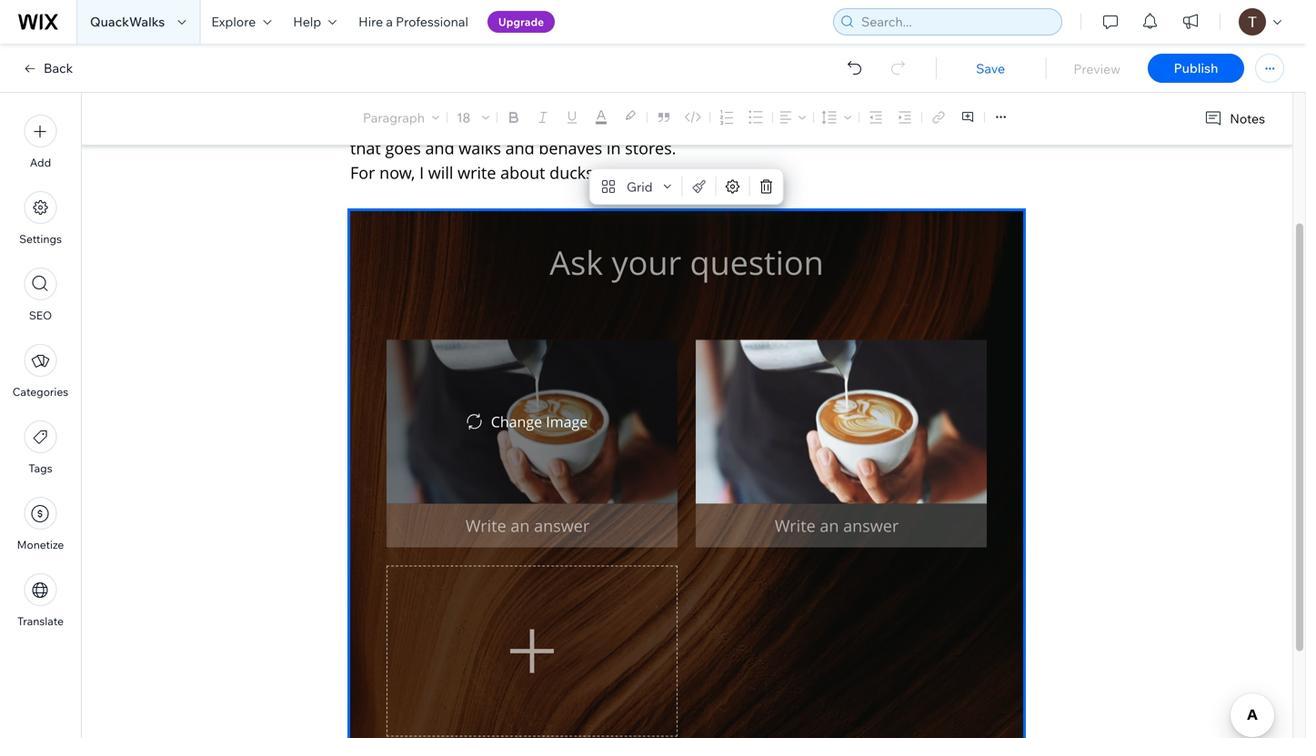 Task type: locate. For each thing, give the bounding box(es) containing it.
ducks. down behaves
[[550, 162, 598, 183]]

1 horizontal spatial a
[[461, 112, 470, 134]]

stores.
[[625, 137, 677, 159]]

i right now,
[[420, 162, 424, 183]]

back
[[44, 60, 73, 76]]

will
[[862, 103, 882, 120], [350, 112, 376, 134], [428, 162, 454, 183]]

duck
[[630, 112, 666, 134]]

that up for
[[350, 137, 381, 159]]

that
[[835, 103, 859, 120], [350, 137, 381, 159]]

will left write
[[428, 162, 454, 183]]

about right write
[[501, 162, 546, 183]]

is left 'button'
[[768, 103, 777, 120]]

will left talk
[[350, 112, 376, 134]]

upgrade
[[499, 15, 544, 29]]

you
[[914, 103, 936, 120]]

hire
[[359, 14, 383, 30]]

this is just me writing about ducks. later i will talk about a real and not fake duck that goes and walks and behaves in stores. for now, i will write about ducks.
[[350, 88, 681, 183]]

save button
[[954, 60, 1028, 77]]

ducks. up fake
[[569, 88, 617, 110]]

1 vertical spatial ducks.
[[550, 162, 598, 183]]

notes
[[1231, 111, 1266, 126]]

that right 'button'
[[835, 103, 859, 120]]

about up not
[[519, 88, 564, 110]]

menu
[[0, 104, 81, 639]]

0 vertical spatial ducks.
[[569, 88, 617, 110]]

2 horizontal spatial a
[[781, 103, 788, 120]]

upgrade button
[[488, 11, 555, 33]]

1 horizontal spatial that
[[835, 103, 859, 120]]

this inside the this is a button that will take you somewhere button
[[741, 103, 765, 120]]

Write an answer text field
[[387, 504, 678, 547]]

is inside this is just me writing about ducks. later i will talk about a real and not fake duck that goes and walks and behaves in stores. for now, i will write about ducks.
[[386, 88, 398, 110]]

just
[[402, 88, 430, 110]]

a left 'button'
[[781, 103, 788, 120]]

about
[[519, 88, 564, 110], [412, 112, 457, 134], [501, 162, 546, 183]]

i
[[665, 88, 670, 110], [420, 162, 424, 183]]

will left take
[[862, 103, 882, 120]]

2 horizontal spatial will
[[862, 103, 882, 120]]

goes
[[385, 137, 421, 159]]

categories button
[[13, 344, 68, 399]]

1 vertical spatial i
[[420, 162, 424, 183]]

a
[[386, 14, 393, 30], [781, 103, 788, 120], [461, 112, 470, 134]]

0 horizontal spatial that
[[350, 137, 381, 159]]

about down 'me'
[[412, 112, 457, 134]]

help
[[293, 14, 321, 30]]

not
[[550, 112, 584, 134]]

help button
[[282, 0, 348, 44]]

2 vertical spatial about
[[501, 162, 546, 183]]

ducks.
[[569, 88, 617, 110], [550, 162, 598, 183]]

writing
[[463, 88, 515, 110]]

publish button
[[1148, 54, 1245, 83]]

0 horizontal spatial is
[[386, 88, 398, 110]]

settings
[[19, 232, 62, 246]]

is left the just
[[386, 88, 398, 110]]

a right hire
[[386, 14, 393, 30]]

this inside this is just me writing about ducks. later i will talk about a real and not fake duck that goes and walks and behaves in stores. for now, i will write about ducks.
[[350, 88, 381, 110]]

tags button
[[24, 420, 57, 475]]

walks
[[459, 137, 501, 159]]

take
[[885, 103, 910, 120]]

0 horizontal spatial this
[[350, 88, 381, 110]]

1 horizontal spatial will
[[428, 162, 454, 183]]

real
[[474, 112, 512, 134]]

somewhere
[[939, 103, 1008, 120]]

0 vertical spatial that
[[835, 103, 859, 120]]

paragraph button
[[360, 105, 443, 130]]

0 vertical spatial about
[[519, 88, 564, 110]]

write
[[458, 162, 496, 183]]

is for just
[[386, 88, 398, 110]]

this left 'button'
[[741, 103, 765, 120]]

a left real
[[461, 112, 470, 134]]

1 horizontal spatial is
[[768, 103, 777, 120]]

will inside button
[[862, 103, 882, 120]]

1 vertical spatial that
[[350, 137, 381, 159]]

grid button
[[594, 174, 678, 199]]

this
[[350, 88, 381, 110], [741, 103, 765, 120]]

i right later
[[665, 88, 670, 110]]

me
[[434, 88, 458, 110]]

and
[[517, 112, 546, 134], [425, 137, 455, 159], [506, 137, 535, 159]]

save
[[977, 60, 1006, 76]]

hire a professional link
[[348, 0, 480, 44]]

behaves
[[539, 137, 603, 159]]

translate button
[[17, 573, 64, 628]]

this for this is a button that will take you somewhere
[[741, 103, 765, 120]]

Search... field
[[856, 9, 1057, 35]]

later
[[621, 88, 661, 110]]

1 horizontal spatial this
[[741, 103, 765, 120]]

this up talk
[[350, 88, 381, 110]]

is
[[386, 88, 398, 110], [768, 103, 777, 120]]

is inside button
[[768, 103, 777, 120]]

1 horizontal spatial i
[[665, 88, 670, 110]]



Task type: vqa. For each thing, say whether or not it's contained in the screenshot.
Sidebar element
no



Task type: describe. For each thing, give the bounding box(es) containing it.
this is a button that will take you somewhere
[[741, 103, 1008, 120]]

1 vertical spatial about
[[412, 112, 457, 134]]

fake
[[588, 112, 626, 134]]

a inside this is just me writing about ducks. later i will talk about a real and not fake duck that goes and walks and behaves in stores. for now, i will write about ducks.
[[461, 112, 470, 134]]

0 vertical spatial i
[[665, 88, 670, 110]]

hire a professional
[[359, 14, 469, 30]]

image
[[546, 412, 588, 431]]

quackwalks
[[90, 14, 165, 30]]

change image button
[[387, 340, 678, 504]]

0 horizontal spatial a
[[386, 14, 393, 30]]

back button
[[22, 60, 73, 76]]

for
[[350, 162, 375, 183]]

change image
[[491, 412, 588, 431]]

seo button
[[24, 268, 57, 322]]

Write an answer text field
[[696, 504, 987, 547]]

add button
[[24, 115, 57, 169]]

is for a
[[768, 103, 777, 120]]

button
[[791, 103, 832, 120]]

grid
[[627, 179, 653, 195]]

this for this is just me writing about ducks. later i will talk about a real and not fake duck that goes and walks and behaves in stores. for now, i will write about ducks.
[[350, 88, 381, 110]]

monetize
[[17, 538, 64, 551]]

and left not
[[517, 112, 546, 134]]

that inside the this is a button that will take you somewhere button
[[835, 103, 859, 120]]

Ask your question text field
[[387, 243, 987, 322]]

and right the goes
[[425, 137, 455, 159]]

a inside button
[[781, 103, 788, 120]]

0 horizontal spatial i
[[420, 162, 424, 183]]

now,
[[380, 162, 415, 183]]

translate
[[17, 614, 64, 628]]

publish
[[1175, 60, 1219, 76]]

talk
[[380, 112, 407, 134]]

add
[[30, 156, 51, 169]]

this is a button that will take you somewhere button
[[730, 91, 1019, 132]]

0 horizontal spatial will
[[350, 112, 376, 134]]

that inside this is just me writing about ducks. later i will talk about a real and not fake duck that goes and walks and behaves in stores. for now, i will write about ducks.
[[350, 137, 381, 159]]

paragraph
[[363, 109, 425, 125]]

menu containing add
[[0, 104, 81, 639]]

in
[[607, 137, 621, 159]]

change
[[491, 412, 542, 431]]

categories
[[13, 385, 68, 399]]

monetize button
[[17, 497, 64, 551]]

notes button
[[1198, 106, 1271, 131]]

settings button
[[19, 191, 62, 246]]

professional
[[396, 14, 469, 30]]

explore
[[211, 14, 256, 30]]

seo
[[29, 309, 52, 322]]

and down real
[[506, 137, 535, 159]]

tags
[[29, 461, 52, 475]]



